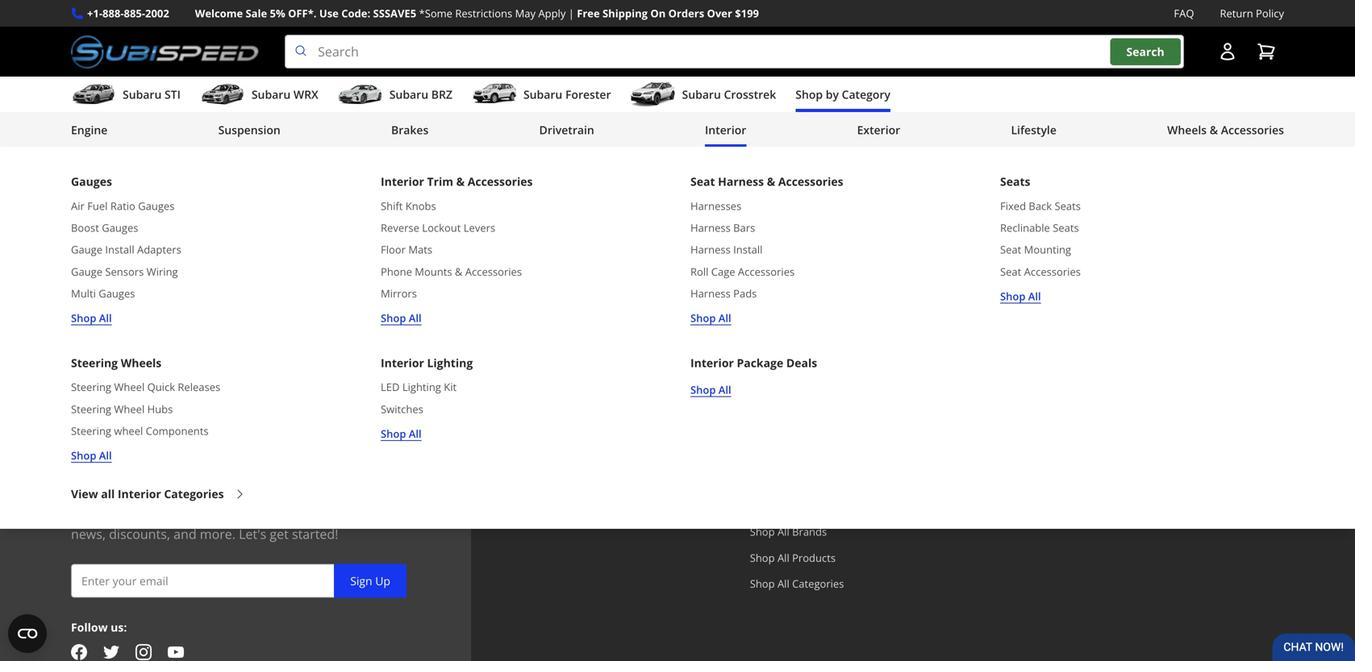 Task type: vqa. For each thing, say whether or not it's contained in the screenshot.


Task type: locate. For each thing, give the bounding box(es) containing it.
shop up shop all products at the bottom right of the page
[[750, 525, 775, 539]]

create an account link
[[787, 60, 887, 77]]

view
[[71, 486, 98, 502]]

subispeed logo image up "components"
[[71, 384, 259, 418]]

subaru crosstrek button
[[630, 80, 776, 112]]

steering wheel hubs link
[[71, 401, 173, 418], [71, 401, 173, 418]]

subaru inside subaru sti 'dropdown button'
[[123, 87, 162, 102]]

shift knobs reverse lockout levers floor mats phone mounts & accessories mirrors
[[381, 199, 522, 301]]

1 gauge from the top
[[71, 243, 102, 257]]

lighting up kit
[[427, 355, 473, 371]]

sti
[[165, 87, 181, 102]]

welcome sale 5% off*. use code: sssave5 *some restrictions may apply | free shipping on orders over $199
[[195, 6, 759, 21]]

0 horizontal spatial categories
[[164, 486, 224, 502]]

to up the exciting
[[372, 484, 385, 501]]

other
[[200, 309, 229, 325]]

2 subispeed logo image from the top
[[71, 384, 259, 418]]

package
[[737, 355, 783, 371]]

subaru up drivetrain at top
[[524, 87, 563, 102]]

shop by category
[[796, 87, 891, 102]]

and
[[178, 291, 198, 306], [1066, 291, 1086, 306], [174, 526, 197, 543]]

1 horizontal spatial search
[[1127, 44, 1165, 59]]

shop down cage
[[711, 291, 738, 306]]

all
[[1115, 291, 1127, 306], [101, 486, 115, 502]]

means
[[152, 505, 193, 522]]

air fuel ratio gauges boost gauges gauge install adapters gauge sensors wiring multi gauges
[[71, 199, 181, 301]]

use
[[319, 6, 339, 21]]

1 horizontal spatial in
[[844, 20, 855, 37]]

gauge sensors wiring link
[[71, 263, 178, 280], [71, 263, 178, 280]]

1 install from the left
[[105, 243, 134, 257]]

& inside shift knobs reverse lockout levers floor mats phone mounts & accessories mirrors
[[455, 264, 463, 279]]

and inside exclusive rewards get exclusive offers and rewards every time you shop! plus, explore other ways to earn
[[178, 291, 198, 306]]

shop all link down roll
[[691, 310, 731, 327]]

0 vertical spatial in
[[844, 20, 855, 37]]

led lighting kit link
[[381, 379, 457, 396], [381, 379, 457, 396]]

steering wheel quick releases link
[[71, 379, 220, 396], [71, 379, 220, 396]]

0 horizontal spatial search
[[776, 267, 818, 284]]

subaru left sti
[[123, 87, 162, 102]]

seats up mounting
[[1053, 221, 1079, 235]]

shop all button down get
[[71, 310, 112, 327]]

your
[[866, 291, 890, 306]]

fixed
[[1000, 199, 1026, 213]]

shop all link down switches
[[381, 425, 422, 442]]

0 horizontal spatial in
[[299, 505, 311, 522]]

0 vertical spatial lighting
[[427, 355, 473, 371]]

subaru inside subaru crosstrek dropdown button
[[682, 87, 721, 102]]

subaru forester button
[[472, 80, 611, 112]]

in right log
[[844, 20, 855, 37]]

and up explore
[[178, 291, 198, 306]]

search inside the search your vehicle shop custom-fit parts to take your vehicle to the next level
[[776, 267, 818, 284]]

return policy link
[[1220, 5, 1284, 22]]

shop all down "mirrors"
[[381, 311, 422, 325]]

subaru for subaru crosstrek
[[682, 87, 721, 102]]

search your vehicle shop custom-fit parts to take your vehicle to the next level
[[711, 267, 964, 325]]

0 horizontal spatial the
[[249, 505, 269, 522]]

get
[[270, 526, 289, 543]]

harness down harnesses
[[691, 221, 731, 235]]

an up by
[[826, 61, 839, 76]]

& up harnesses harness bars harness install roll cage accessories harness pads
[[767, 174, 775, 189]]

harness pads link
[[691, 285, 757, 302], [691, 285, 757, 302]]

a subaru brz thumbnail image image
[[338, 82, 383, 107]]

and inside become an official subispeed insider! subscribing to our email list means you'll be the first in line for exciting news, discounts, and more. let's get started!
[[174, 526, 197, 543]]

faq
[[1174, 6, 1194, 21]]

gauge
[[71, 243, 102, 257], [71, 264, 102, 279]]

1 vertical spatial gauge
[[71, 264, 102, 279]]

in
[[844, 20, 855, 37], [299, 505, 311, 522]]

engine
[[71, 122, 108, 138]]

0 horizontal spatial shipping
[[506, 267, 560, 284]]

0 vertical spatial the
[[946, 291, 964, 306]]

wheels & accessories button
[[1167, 115, 1284, 148]]

1 horizontal spatial the
[[946, 291, 964, 306]]

0 vertical spatial gauge
[[71, 243, 102, 257]]

shop all down mounting
[[1000, 289, 1041, 304]]

1 vertical spatial lighting
[[402, 380, 441, 395]]

seats
[[1000, 174, 1031, 189], [1055, 199, 1081, 213], [1053, 221, 1079, 235]]

shop all button
[[1000, 288, 1041, 305], [71, 310, 112, 327], [381, 310, 422, 327], [691, 310, 731, 327], [691, 382, 731, 399], [381, 425, 422, 442], [71, 447, 112, 464]]

gauges down sensors
[[99, 286, 135, 301]]

1 vertical spatial seat
[[1000, 243, 1021, 257]]

search input field
[[285, 35, 1184, 69]]

seats up fixed
[[1000, 174, 1031, 189]]

2 steering from the top
[[71, 380, 111, 395]]

0 horizontal spatial an
[[123, 484, 138, 501]]

categories down products
[[792, 577, 844, 591]]

levers
[[464, 221, 495, 235]]

Enter your email text field
[[71, 564, 407, 598]]

1 horizontal spatial all
[[1115, 291, 1127, 306]]

accessories inside fixed back seats reclinable seats seat mounting seat accessories
[[1024, 264, 1081, 279]]

to left 'take'
[[827, 291, 838, 306]]

1 vertical spatial wheel
[[114, 402, 145, 416]]

all down switches
[[409, 427, 422, 441]]

1 vertical spatial seats
[[1055, 199, 1081, 213]]

1 vertical spatial the
[[249, 505, 269, 522]]

1 horizontal spatial wheels
[[1167, 122, 1207, 138]]

accessories inside shift knobs reverse lockout levers floor mats phone mounts & accessories mirrors
[[465, 264, 522, 279]]

0 vertical spatial subispeed logo image
[[71, 35, 259, 69]]

subaru inside the subaru brz dropdown button
[[389, 87, 428, 102]]

the inside the search your vehicle shop custom-fit parts to take your vehicle to the next level
[[946, 291, 964, 306]]

1 vertical spatial categories
[[792, 577, 844, 591]]

quick
[[147, 380, 175, 395]]

all down shop all products at the bottom right of the page
[[778, 577, 790, 591]]

shop all link down interior package deals
[[691, 382, 731, 399]]

all up the email
[[101, 486, 115, 502]]

wheel up wheel
[[114, 402, 145, 416]]

lighting inside led lighting kit switches
[[402, 380, 441, 395]]

1 horizontal spatial an
[[826, 61, 839, 76]]

interior lighting
[[381, 355, 473, 371]]

shop all button down switches
[[381, 425, 422, 442]]

0 horizontal spatial free
[[476, 267, 503, 284]]

1 subaru from the left
[[123, 87, 162, 102]]

all right the view
[[1115, 291, 1127, 306]]

& inside wheels & accessories dropdown button
[[1210, 122, 1218, 138]]

exclusive
[[142, 267, 198, 284]]

& right the mounts
[[455, 264, 463, 279]]

suspension
[[218, 122, 281, 138]]

parts
[[797, 291, 824, 306]]

exciting
[[360, 505, 406, 522]]

shop all button down roll
[[691, 310, 731, 327]]

1 vertical spatial search
[[776, 267, 818, 284]]

gauge up multi
[[71, 264, 102, 279]]

air fuel ratio gauges link
[[71, 198, 175, 215], [71, 198, 175, 215]]

to down every
[[261, 309, 272, 325]]

1 vertical spatial all
[[101, 486, 115, 502]]

1 vertical spatial in
[[299, 505, 311, 522]]

$199
[[735, 6, 759, 21]]

the right vehicle
[[946, 291, 964, 306]]

shop all up the become
[[71, 449, 112, 463]]

lighting down interior lighting
[[402, 380, 441, 395]]

4 subaru from the left
[[524, 87, 563, 102]]

an up the list
[[123, 484, 138, 501]]

hub
[[1259, 291, 1279, 306]]

shop all down switches
[[381, 427, 422, 441]]

follow
[[71, 620, 108, 635]]

boost
[[71, 221, 99, 235]]

off*.
[[288, 6, 317, 21]]

to
[[827, 291, 838, 306], [933, 291, 943, 306], [261, 309, 272, 325], [372, 484, 385, 501]]

free
[[577, 6, 600, 21], [476, 267, 503, 284]]

shop all link down get
[[71, 310, 112, 327]]

to right vehicle
[[933, 291, 943, 306]]

harness up roll
[[691, 243, 731, 257]]

back
[[1029, 199, 1052, 213]]

first
[[272, 505, 296, 522]]

subaru up interior dropdown button
[[682, 87, 721, 102]]

0 vertical spatial search
[[1127, 44, 1165, 59]]

0 vertical spatial wheels
[[1167, 122, 1207, 138]]

exterior
[[857, 122, 900, 138]]

gauge down boost
[[71, 243, 102, 257]]

an for create
[[826, 61, 839, 76]]

1 vertical spatial subispeed logo image
[[71, 384, 259, 418]]

lighting
[[427, 355, 473, 371], [402, 380, 441, 395]]

an inside become an official subispeed insider! subscribing to our email list means you'll be the first in line for exciting news, discounts, and more. let's get started!
[[123, 484, 138, 501]]

all up the become
[[99, 449, 112, 463]]

subaru sti button
[[71, 80, 181, 112]]

subispeed logo image
[[71, 35, 259, 69], [71, 384, 259, 418]]

0 horizontal spatial all
[[101, 486, 115, 502]]

shop all down interior package deals
[[691, 383, 731, 397]]

1 horizontal spatial shipping
[[603, 6, 648, 21]]

shop all for shop all link above the become
[[71, 449, 112, 463]]

harness up harnesses
[[718, 174, 764, 189]]

1 vertical spatial an
[[123, 484, 138, 501]]

subaru sti
[[123, 87, 181, 102]]

interior left package
[[691, 355, 734, 371]]

subispeed logo image down 2002
[[71, 35, 259, 69]]

shop all brands link
[[750, 525, 844, 539]]

subaru for subaru wrx
[[252, 87, 291, 102]]

shop all button down "mirrors"
[[381, 310, 422, 327]]

5 subaru from the left
[[682, 87, 721, 102]]

0 vertical spatial shipping
[[603, 6, 648, 21]]

subaru left wrx
[[252, 87, 291, 102]]

1 vertical spatial wheels
[[121, 355, 162, 371]]

gauges right ratio
[[138, 199, 175, 213]]

2 subaru from the left
[[252, 87, 291, 102]]

shop left by
[[796, 87, 823, 102]]

4 steering from the top
[[71, 424, 111, 438]]

0 horizontal spatial install
[[105, 243, 134, 257]]

harness install link
[[691, 241, 763, 258], [691, 241, 763, 258]]

shop all link up the become
[[71, 447, 112, 464]]

interior for interior
[[705, 122, 746, 138]]

pads
[[733, 286, 757, 301]]

interior down the subaru crosstrek at the top right of the page
[[705, 122, 746, 138]]

shop down the shop all brands
[[750, 551, 775, 565]]

create an account
[[787, 61, 887, 76]]

accessories inside harnesses harness bars harness install roll cage accessories harness pads
[[738, 264, 795, 279]]

in left line
[[299, 505, 311, 522]]

bars
[[733, 221, 755, 235]]

to inside exclusive rewards get exclusive offers and rewards every time you shop! plus, explore other ways to earn
[[261, 309, 272, 325]]

1 vertical spatial free
[[476, 267, 503, 284]]

wheel down steering wheels
[[114, 380, 145, 395]]

harness bars link
[[691, 219, 755, 236], [691, 219, 755, 236]]

forester
[[565, 87, 611, 102]]

& down button icon
[[1210, 122, 1218, 138]]

shop all link down "mirrors"
[[381, 310, 422, 327]]

shop all link down mounting
[[1000, 288, 1041, 305]]

started!
[[292, 526, 338, 543]]

become an official subispeed insider! subscribing to our email list means you'll be the first in line for exciting news, discounts, and more. let's get started!
[[71, 484, 406, 543]]

subaru wrx button
[[200, 80, 318, 112]]

shop all for shop all link under switches
[[381, 427, 422, 441]]

interior up led
[[381, 355, 424, 371]]

shop down shop all products at the bottom right of the page
[[750, 577, 775, 591]]

open widget image
[[8, 615, 47, 653]]

faq link
[[1174, 5, 1194, 22]]

free down 'levers'
[[476, 267, 503, 284]]

2 vertical spatial seats
[[1053, 221, 1079, 235]]

be
[[231, 505, 246, 522]]

install down bars at the top right
[[733, 243, 763, 257]]

install inside air fuel ratio gauges boost gauges gauge install adapters gauge sensors wiring multi gauges
[[105, 243, 134, 257]]

install up sensors
[[105, 243, 134, 257]]

wheels inside the "interior" element
[[121, 355, 162, 371]]

0 horizontal spatial wheels
[[121, 355, 162, 371]]

subaru inside subaru forester dropdown button
[[524, 87, 563, 102]]

1 horizontal spatial free
[[577, 6, 600, 21]]

subaru for subaru brz
[[389, 87, 428, 102]]

0 vertical spatial categories
[[164, 486, 224, 502]]

lighting for interior
[[427, 355, 473, 371]]

0 vertical spatial all
[[1115, 291, 1127, 306]]

2 install from the left
[[733, 243, 763, 257]]

subaru left 'brz'
[[389, 87, 428, 102]]

shop all for shop all link below mounting
[[1000, 289, 1041, 304]]

2 wheel from the top
[[114, 402, 145, 416]]

an
[[826, 61, 839, 76], [123, 484, 138, 501]]

accessories
[[1221, 122, 1284, 138], [468, 174, 533, 189], [778, 174, 843, 189], [465, 264, 522, 279], [738, 264, 795, 279], [1024, 264, 1081, 279]]

2002
[[145, 6, 169, 21]]

steering wheel components link
[[71, 423, 209, 440], [71, 423, 209, 440]]

interior up shift
[[381, 174, 424, 189]]

apply
[[538, 6, 566, 21]]

fixed back seats link
[[1000, 198, 1081, 215], [1000, 198, 1081, 215]]

subaru inside subaru wrx dropdown button
[[252, 87, 291, 102]]

the
[[946, 291, 964, 306], [249, 505, 269, 522]]

list
[[132, 505, 149, 522]]

accessories inside dropdown button
[[1221, 122, 1284, 138]]

3 subaru from the left
[[389, 87, 428, 102]]

a subaru sti thumbnail image image
[[71, 82, 116, 107]]

subaru
[[123, 87, 162, 102], [252, 87, 291, 102], [389, 87, 428, 102], [524, 87, 563, 102], [682, 87, 721, 102]]

shipping
[[603, 6, 648, 21], [506, 267, 560, 284]]

steering
[[71, 355, 118, 371], [71, 380, 111, 395], [71, 402, 111, 416], [71, 424, 111, 438]]

interior
[[705, 122, 746, 138], [381, 174, 424, 189], [381, 355, 424, 371], [691, 355, 734, 371], [118, 486, 161, 502]]

facebook logo image
[[71, 645, 87, 661]]

knobs
[[406, 199, 436, 213]]

seats right back
[[1055, 199, 1081, 213]]

shop all down roll
[[691, 311, 731, 325]]

0 vertical spatial wheel
[[114, 380, 145, 395]]

and down means
[[174, 526, 197, 543]]

shop all down get
[[71, 311, 112, 325]]

mounts
[[415, 264, 452, 279]]

free right the |
[[577, 6, 600, 21]]

the right be
[[249, 505, 269, 522]]

crosstrek
[[724, 87, 776, 102]]

1 horizontal spatial categories
[[792, 577, 844, 591]]

all down cage
[[719, 311, 731, 325]]

search inside search button
[[1127, 44, 1165, 59]]

1 horizontal spatial install
[[733, 243, 763, 257]]

categories up you'll
[[164, 486, 224, 502]]

0 vertical spatial an
[[826, 61, 839, 76]]



Task type: describe. For each thing, give the bounding box(es) containing it.
wheels inside wheels & accessories dropdown button
[[1167, 122, 1207, 138]]

search button
[[1110, 38, 1181, 65]]

categories inside the "interior" element
[[164, 486, 224, 502]]

steering wheel quick releases steering wheel hubs steering wheel components
[[71, 380, 220, 438]]

interior for interior trim & accessories
[[381, 174, 424, 189]]

shop all for shop all link underneath interior package deals
[[691, 383, 731, 397]]

shop by category button
[[796, 80, 891, 112]]

central
[[1219, 291, 1256, 306]]

shop all for shop all link underneath get
[[71, 311, 112, 325]]

log in
[[818, 20, 855, 37]]

gauges up fuel on the left top of the page
[[71, 174, 112, 189]]

sign up
[[350, 574, 390, 589]]

0 vertical spatial free
[[577, 6, 600, 21]]

ways
[[232, 309, 258, 325]]

floor
[[381, 243, 406, 257]]

subaru brz button
[[338, 80, 453, 112]]

switches
[[381, 402, 423, 416]]

shop down switches
[[381, 427, 406, 441]]

shop down interior package deals
[[691, 383, 716, 397]]

search for search
[[1127, 44, 1165, 59]]

2 gauge from the top
[[71, 264, 102, 279]]

all down the shop all brands
[[778, 551, 790, 565]]

main element
[[0, 77, 1355, 529]]

shop left track
[[1000, 289, 1026, 304]]

interior trim & accessories
[[381, 174, 533, 189]]

code:
[[341, 6, 370, 21]]

mirrors
[[381, 286, 417, 301]]

shop inside dropdown button
[[796, 87, 823, 102]]

earn
[[275, 309, 299, 325]]

shop all button up the become
[[71, 447, 112, 464]]

become
[[71, 484, 120, 501]]

1 subispeed logo image from the top
[[71, 35, 259, 69]]

next
[[812, 309, 835, 325]]

insider!
[[251, 484, 296, 501]]

button image
[[1218, 42, 1237, 61]]

mats
[[408, 243, 432, 257]]

twitter logo image
[[103, 645, 119, 661]]

from
[[1168, 291, 1193, 306]]

level
[[838, 309, 862, 325]]

brakes
[[391, 122, 429, 138]]

+1-888-885-2002 link
[[87, 5, 169, 22]]

suspension button
[[218, 115, 281, 148]]

search for search your vehicle shop custom-fit parts to take your vehicle to the next level
[[776, 267, 818, 284]]

wheel
[[114, 424, 143, 438]]

to inside become an official subispeed insider! subscribing to our email list means you'll be the first in line for exciting news, discounts, and more. let's get started!
[[372, 484, 385, 501]]

install inside harnesses harness bars harness install roll cage accessories harness pads
[[733, 243, 763, 257]]

shop all button down interior package deals
[[691, 382, 731, 399]]

air
[[71, 199, 85, 213]]

all left brands
[[778, 525, 790, 539]]

orders
[[1130, 291, 1165, 306]]

take
[[841, 291, 863, 306]]

all inside the "interior" element
[[101, 486, 115, 502]]

in inside button
[[844, 20, 855, 37]]

vehicle
[[893, 291, 930, 306]]

all down mounting
[[1028, 289, 1041, 304]]

lighting for led
[[402, 380, 441, 395]]

2 vertical spatial seat
[[1000, 264, 1021, 279]]

& right trim
[[456, 174, 465, 189]]

free shipping
[[476, 267, 560, 284]]

fuel
[[87, 199, 108, 213]]

sign up button
[[334, 564, 407, 598]]

led
[[381, 380, 400, 395]]

products
[[792, 551, 836, 565]]

in inside become an official subispeed insider! subscribing to our email list means you'll be the first in line for exciting news, discounts, and more. let's get started!
[[299, 505, 311, 522]]

a subaru crosstrek thumbnail image image
[[630, 82, 676, 107]]

youtube logo image
[[168, 645, 184, 661]]

lifestyle
[[1011, 122, 1057, 138]]

custom-
[[741, 291, 783, 306]]

shop all for shop all link below roll
[[691, 311, 731, 325]]

seat harness & accessories
[[691, 174, 843, 189]]

view
[[1089, 291, 1112, 306]]

shop all button down mounting
[[1000, 288, 1041, 305]]

and left the view
[[1066, 291, 1086, 306]]

shop all for shop all link underneath "mirrors"
[[381, 311, 422, 325]]

harnesses harness bars harness install roll cage accessories harness pads
[[691, 199, 795, 301]]

all down exclusive
[[99, 311, 112, 325]]

log in button
[[689, 7, 985, 51]]

shop down "mirrors"
[[381, 311, 406, 325]]

885-
[[124, 6, 145, 21]]

an for become
[[123, 484, 138, 501]]

shop all products
[[750, 551, 836, 565]]

all down interior package deals
[[719, 383, 731, 397]]

rewards
[[202, 267, 255, 284]]

1 vertical spatial shipping
[[506, 267, 560, 284]]

the inside become an official subispeed insider! subscribing to our email list means you'll be the first in line for exciting news, discounts, and more. let's get started!
[[249, 505, 269, 522]]

subaru wrx
[[252, 87, 318, 102]]

subaru brz
[[389, 87, 453, 102]]

trim
[[427, 174, 453, 189]]

you'll
[[196, 505, 227, 522]]

0 vertical spatial seats
[[1000, 174, 1031, 189]]

track
[[1034, 291, 1063, 306]]

all down "mirrors"
[[409, 311, 422, 325]]

discounts,
[[109, 526, 170, 543]]

kit
[[444, 380, 457, 395]]

sale
[[246, 6, 267, 21]]

get
[[72, 291, 91, 306]]

subaru for subaru forester
[[524, 87, 563, 102]]

shop!
[[98, 309, 127, 325]]

steering wheels
[[71, 355, 162, 371]]

1 steering from the top
[[71, 355, 118, 371]]

drivetrain
[[539, 122, 594, 138]]

for
[[339, 505, 356, 522]]

interior for interior package deals
[[691, 355, 734, 371]]

instagram logo image
[[136, 645, 152, 661]]

email
[[95, 505, 128, 522]]

a subaru forester thumbnail image image
[[472, 82, 517, 107]]

exclusive rewards get exclusive offers and rewards every time you shop! plus, explore other ways to earn
[[72, 267, 325, 325]]

up
[[375, 574, 390, 589]]

restrictions
[[455, 6, 512, 21]]

our
[[71, 505, 92, 522]]

welcome
[[195, 6, 243, 21]]

subaru crosstrek
[[682, 87, 776, 102]]

1 wheel from the top
[[114, 380, 145, 395]]

brz
[[431, 87, 453, 102]]

every
[[247, 291, 276, 306]]

harness down roll
[[691, 286, 731, 301]]

a collage of action shots of vehicles image
[[0, 0, 1355, 207]]

one
[[1196, 291, 1216, 306]]

a subaru wrx thumbnail image image
[[200, 82, 245, 107]]

by
[[826, 87, 839, 102]]

reverse
[[381, 221, 419, 235]]

shop up "view" on the left of page
[[71, 449, 96, 463]]

interior up the list
[[118, 486, 161, 502]]

us:
[[111, 620, 127, 635]]

fit
[[783, 291, 794, 306]]

shop down get
[[71, 311, 96, 325]]

shop inside the search your vehicle shop custom-fit parts to take your vehicle to the next level
[[711, 291, 738, 306]]

interior for interior lighting
[[381, 355, 424, 371]]

let's
[[239, 526, 266, 543]]

shop down roll
[[691, 311, 716, 325]]

shop all categories link
[[750, 577, 844, 591]]

reclinable
[[1000, 221, 1050, 235]]

gauges down ratio
[[102, 221, 138, 235]]

0 vertical spatial seat
[[691, 174, 715, 189]]

subaru for subaru sti
[[123, 87, 162, 102]]

plus,
[[130, 309, 155, 325]]

ratio
[[110, 199, 135, 213]]

interior element
[[0, 147, 1355, 529]]

on
[[650, 6, 666, 21]]

sssave5
[[373, 6, 416, 21]]

brands
[[792, 525, 827, 539]]

3 steering from the top
[[71, 402, 111, 416]]

888-
[[102, 6, 124, 21]]

orders
[[668, 6, 704, 21]]



